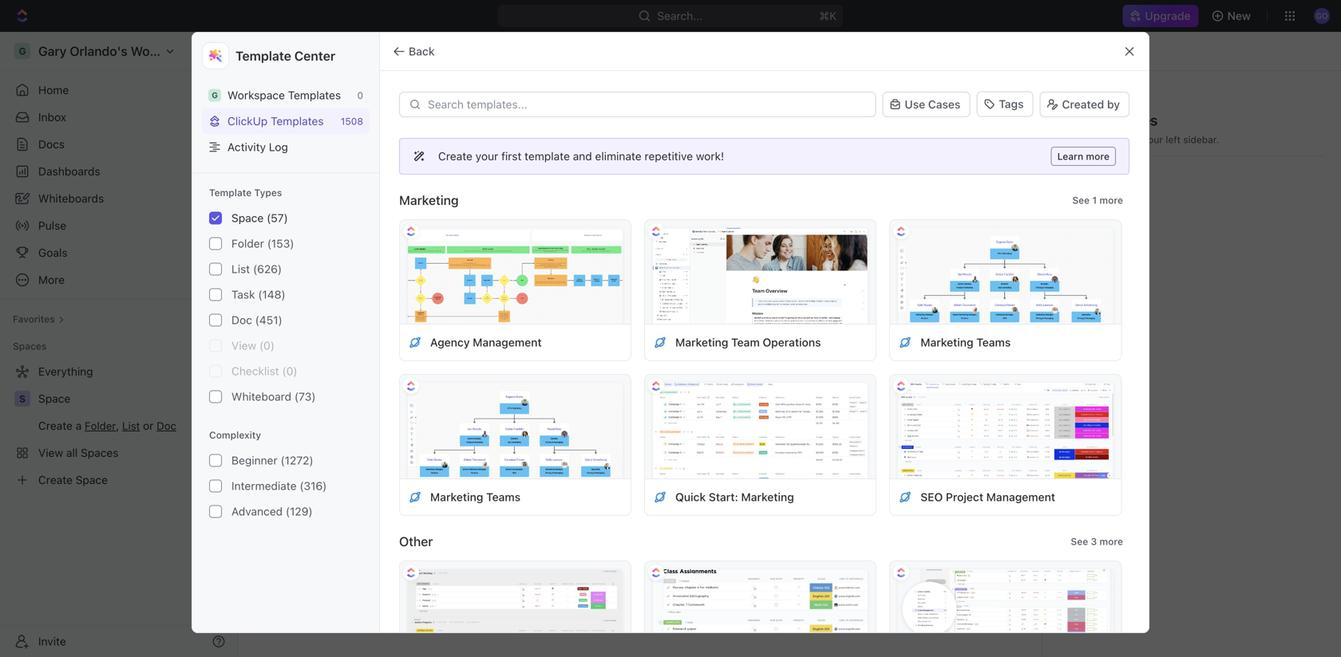 Task type: vqa. For each thing, say whether or not it's contained in the screenshot.
1
yes



Task type: locate. For each thing, give the bounding box(es) containing it.
your
[[1143, 134, 1163, 145], [476, 150, 498, 163]]

0 vertical spatial all
[[271, 44, 284, 57]]

templates up activity log button
[[271, 115, 324, 128]]

template
[[236, 48, 291, 63], [209, 187, 252, 198]]

1 vertical spatial templates
[[271, 115, 324, 128]]

1 vertical spatial space, , element
[[14, 391, 30, 407]]

spaces left joined
[[622, 328, 655, 339]]

advanced
[[232, 506, 283, 519]]

0 vertical spatial templates
[[288, 89, 341, 102]]

in
[[1133, 134, 1141, 145]]

spaces up in
[[1111, 112, 1158, 129]]

new inside 'button'
[[1228, 9, 1251, 22]]

task
[[232, 288, 255, 301]]

0 horizontal spatial your
[[476, 150, 498, 163]]

0 vertical spatial space, , element
[[1065, 172, 1084, 192]]

quick
[[676, 491, 706, 504]]

1 vertical spatial see
[[1071, 537, 1088, 548]]

docs link
[[6, 132, 232, 157]]

new inside button
[[950, 113, 973, 126]]

whiteboards link
[[6, 186, 232, 212]]

1 horizontal spatial teams
[[977, 336, 1011, 349]]

marketing teams
[[921, 336, 1011, 349], [430, 491, 521, 504]]

folder (153)
[[232, 237, 294, 250]]

see left 3
[[1071, 537, 1088, 548]]

s
[[1072, 176, 1078, 188], [19, 394, 26, 405]]

1 vertical spatial template
[[209, 187, 252, 198]]

⌘k
[[820, 9, 837, 22]]

None checkbox
[[209, 238, 222, 250], [209, 263, 222, 276], [209, 340, 222, 353], [209, 238, 222, 250], [209, 263, 222, 276], [209, 340, 222, 353]]

0
[[357, 90, 363, 101]]

0 vertical spatial new
[[1228, 9, 1251, 22]]

all spaces down the 0 at the top left of page
[[275, 106, 384, 132]]

and
[[573, 150, 592, 163]]

use
[[905, 98, 925, 111]]

more down shown
[[1086, 151, 1110, 162]]

1
[[1093, 195, 1097, 206]]

template left types
[[209, 187, 252, 198]]

all spaces joined
[[608, 328, 685, 339]]

1 horizontal spatial management
[[987, 491, 1056, 504]]

management right project
[[987, 491, 1056, 504]]

spaces down the 0 at the top left of page
[[307, 106, 384, 132]]

1 vertical spatial new
[[950, 113, 973, 126]]

intermediate (316)
[[232, 480, 327, 493]]

seo
[[921, 491, 943, 504]]

0 vertical spatial more
[[1086, 151, 1110, 162]]

new
[[1228, 9, 1251, 22], [950, 113, 973, 126]]

Beginner (1272) checkbox
[[209, 455, 222, 468]]

template up workspace in the top of the page
[[236, 48, 291, 63]]

0 vertical spatial all spaces
[[271, 44, 324, 57]]

inbox
[[38, 111, 66, 124]]

0 vertical spatial teams
[[977, 336, 1011, 349]]

0 horizontal spatial marketing teams
[[430, 491, 521, 504]]

all spaces up 'workspace templates' at the left top
[[271, 44, 324, 57]]

more for other
[[1100, 537, 1123, 548]]

0 horizontal spatial (0)
[[259, 339, 275, 353]]

invite
[[38, 636, 66, 649]]

spaces up 'workspace templates' at the left top
[[287, 44, 324, 57]]

1 vertical spatial (0)
[[282, 365, 297, 378]]

spaces
[[287, 44, 324, 57], [307, 106, 384, 132], [1111, 112, 1158, 129], [1065, 134, 1098, 145], [622, 328, 655, 339], [13, 341, 47, 352]]

goals
[[38, 246, 68, 260]]

beginner
[[232, 454, 278, 468]]

upgrade link
[[1123, 5, 1199, 27]]

0 horizontal spatial space, , element
[[14, 391, 30, 407]]

task (148)
[[232, 288, 286, 301]]

(0) right view
[[259, 339, 275, 353]]

new right the upgrade
[[1228, 9, 1251, 22]]

dashboards
[[38, 165, 100, 178]]

2 vertical spatial more
[[1100, 537, 1123, 548]]

0 vertical spatial template
[[236, 48, 291, 63]]

tags
[[999, 97, 1024, 110]]

(0)
[[259, 339, 275, 353], [282, 365, 297, 378]]

(0) up (73)
[[282, 365, 297, 378]]

template center
[[236, 48, 336, 63]]

more for marketing
[[1100, 195, 1123, 206]]

view
[[232, 339, 256, 353]]

templates for clickup templates
[[271, 115, 324, 128]]

management right agency
[[473, 336, 542, 349]]

list (626)
[[232, 263, 282, 276]]

spaces down favorites
[[13, 341, 47, 352]]

new down cases
[[950, 113, 973, 126]]

workspace templates
[[228, 89, 341, 102]]

management
[[473, 336, 542, 349], [987, 491, 1056, 504]]

upgrade
[[1145, 9, 1191, 22]]

1 horizontal spatial s
[[1072, 176, 1078, 188]]

new space
[[950, 113, 1008, 126]]

see left "1"
[[1073, 195, 1090, 206]]

doc (451)
[[232, 314, 282, 327]]

folder
[[232, 237, 264, 250]]

template for template types
[[209, 187, 252, 198]]

search...
[[658, 9, 703, 22]]

use cases button
[[883, 92, 970, 117]]

0 vertical spatial marketing teams
[[921, 336, 1011, 349]]

1 vertical spatial teams
[[486, 491, 521, 504]]

create
[[438, 150, 473, 163]]

1 vertical spatial s
[[19, 394, 26, 405]]

types
[[254, 187, 282, 198]]

1 horizontal spatial space, , element
[[1065, 172, 1084, 192]]

template
[[525, 150, 570, 163]]

checklist (0)
[[232, 365, 297, 378]]

space, , element
[[1065, 172, 1084, 192], [14, 391, 30, 407]]

use cases button
[[883, 90, 970, 119]]

0 horizontal spatial new
[[950, 113, 973, 126]]

new button
[[1205, 3, 1261, 29]]

intermediate
[[232, 480, 297, 493]]

all left center
[[271, 44, 284, 57]]

templates down center
[[288, 89, 341, 102]]

1 horizontal spatial your
[[1143, 134, 1163, 145]]

templates for workspace templates
[[288, 89, 341, 102]]

all down 'workspace templates' at the left top
[[275, 106, 302, 132]]

your left first
[[476, 150, 498, 163]]

0 vertical spatial (0)
[[259, 339, 275, 353]]

1 vertical spatial more
[[1100, 195, 1123, 206]]

more right 3
[[1100, 537, 1123, 548]]

1 vertical spatial your
[[476, 150, 498, 163]]

created by button
[[1040, 92, 1130, 117]]

0 horizontal spatial s
[[19, 394, 26, 405]]

0 horizontal spatial management
[[473, 336, 542, 349]]

1 horizontal spatial (0)
[[282, 365, 297, 378]]

(1272)
[[281, 454, 313, 468]]

more right "1"
[[1100, 195, 1123, 206]]

by
[[1107, 98, 1120, 111]]

None checkbox
[[209, 212, 222, 225], [209, 289, 222, 301], [209, 314, 222, 327], [209, 365, 222, 378], [209, 391, 222, 404], [209, 212, 222, 225], [209, 289, 222, 301], [209, 314, 222, 327], [209, 365, 222, 378], [209, 391, 222, 404]]

space
[[976, 113, 1008, 126], [1094, 175, 1127, 188], [232, 212, 264, 225], [38, 392, 70, 406]]

Advanced (129) checkbox
[[209, 506, 222, 519]]

1 vertical spatial marketing teams
[[430, 491, 521, 504]]

your inside visible spaces spaces shown in your left sidebar.
[[1143, 134, 1163, 145]]

your right in
[[1143, 134, 1163, 145]]

all
[[271, 44, 284, 57], [275, 106, 302, 132], [608, 328, 619, 339]]

created
[[1062, 98, 1104, 111]]

more
[[1086, 151, 1110, 162], [1100, 195, 1123, 206], [1100, 537, 1123, 548]]

visible spaces spaces shown in your left sidebar.
[[1065, 112, 1219, 145]]

sidebar navigation
[[0, 32, 239, 658]]

all left joined
[[608, 328, 619, 339]]

joined
[[658, 328, 685, 339]]

1 horizontal spatial new
[[1228, 9, 1251, 22]]

beginner (1272)
[[232, 454, 313, 468]]

templates
[[288, 89, 341, 102], [271, 115, 324, 128]]

more inside 'link'
[[1086, 151, 1110, 162]]

(129)
[[286, 506, 313, 519]]

0 vertical spatial your
[[1143, 134, 1163, 145]]

1 horizontal spatial marketing teams
[[921, 336, 1011, 349]]

0 vertical spatial see
[[1073, 195, 1090, 206]]

0 vertical spatial s
[[1072, 176, 1078, 188]]



Task type: describe. For each thing, give the bounding box(es) containing it.
1 vertical spatial all
[[275, 106, 302, 132]]

learn more
[[1058, 151, 1110, 162]]

activity
[[228, 141, 266, 154]]

left
[[1166, 134, 1181, 145]]

favorites button
[[6, 310, 71, 329]]

log
[[269, 141, 288, 154]]

space inside button
[[976, 113, 1008, 126]]

dashboards link
[[6, 159, 232, 184]]

quick start: marketing
[[676, 491, 794, 504]]

activity log
[[228, 141, 288, 154]]

clickup templates
[[228, 115, 324, 128]]

workspace
[[228, 89, 285, 102]]

agency
[[430, 336, 470, 349]]

(73)
[[294, 390, 316, 404]]

clickup
[[228, 115, 268, 128]]

activity log button
[[202, 134, 370, 160]]

s inside navigation
[[19, 394, 26, 405]]

advanced (129)
[[232, 506, 313, 519]]

learn more link
[[1051, 147, 1116, 166]]

new for new space
[[950, 113, 973, 126]]

see for marketing
[[1073, 195, 1090, 206]]

space link
[[38, 386, 228, 412]]

home link
[[6, 77, 232, 103]]

see 1 more button
[[1066, 191, 1130, 210]]

other
[[399, 535, 433, 550]]

complexity
[[209, 430, 261, 441]]

repetitive
[[645, 150, 693, 163]]

(57)
[[267, 212, 288, 225]]

new for new
[[1228, 9, 1251, 22]]

create your first template and eliminate repetitive work!
[[438, 150, 724, 163]]

agency management
[[430, 336, 542, 349]]

(153)
[[267, 237, 294, 250]]

g
[[212, 91, 218, 100]]

spaces up the learn more 'link'
[[1065, 134, 1098, 145]]

see 3 more button
[[1065, 533, 1130, 552]]

doc
[[232, 314, 252, 327]]

Intermediate (316) checkbox
[[209, 480, 222, 493]]

0 vertical spatial management
[[473, 336, 542, 349]]

template for template center
[[236, 48, 291, 63]]

pulse link
[[6, 213, 232, 239]]

1 vertical spatial all spaces
[[275, 106, 384, 132]]

(626)
[[253, 263, 282, 276]]

0 horizontal spatial teams
[[486, 491, 521, 504]]

(0) for view (0)
[[259, 339, 275, 353]]

2 vertical spatial all
[[608, 328, 619, 339]]

whiteboard (73)
[[232, 390, 316, 404]]

whiteboards
[[38, 192, 104, 205]]

goals link
[[6, 240, 232, 266]]

created by button
[[1040, 92, 1130, 117]]

cases
[[928, 98, 961, 111]]

space inside the sidebar navigation
[[38, 392, 70, 406]]

favorites
[[13, 314, 55, 325]]

space, , element inside the sidebar navigation
[[14, 391, 30, 407]]

docs
[[38, 138, 65, 151]]

template types
[[209, 187, 282, 198]]

back
[[409, 45, 435, 58]]

new space button
[[926, 107, 1018, 133]]

created by
[[1062, 98, 1120, 111]]

1508
[[341, 116, 363, 127]]

first
[[501, 150, 522, 163]]

seo project management
[[921, 491, 1056, 504]]

whiteboard
[[232, 390, 291, 404]]

checklist
[[232, 365, 279, 378]]

use cases
[[905, 98, 961, 111]]

visible
[[1065, 112, 1107, 129]]

see 3 more
[[1071, 537, 1123, 548]]

tags button
[[977, 91, 1034, 117]]

see 1 more
[[1073, 195, 1123, 206]]

work!
[[696, 150, 724, 163]]

shown
[[1101, 134, 1130, 145]]

(0) for checklist (0)
[[282, 365, 297, 378]]

(316)
[[300, 480, 327, 493]]

tags button
[[977, 91, 1034, 118]]

sidebar.
[[1184, 134, 1219, 145]]

gary orlando's workspace, , element
[[208, 89, 221, 102]]

(148)
[[258, 288, 286, 301]]

back button
[[386, 39, 444, 64]]

inbox link
[[6, 105, 232, 130]]

eliminate
[[595, 150, 642, 163]]

pulse
[[38, 219, 66, 232]]

space (57)
[[232, 212, 288, 225]]

operations
[[763, 336, 821, 349]]

view (0)
[[232, 339, 275, 353]]

learn
[[1058, 151, 1084, 162]]

spaces inside the sidebar navigation
[[13, 341, 47, 352]]

project
[[946, 491, 984, 504]]

Search templates... text field
[[428, 98, 867, 111]]

(451)
[[255, 314, 282, 327]]

1 vertical spatial management
[[987, 491, 1056, 504]]

see for other
[[1071, 537, 1088, 548]]



